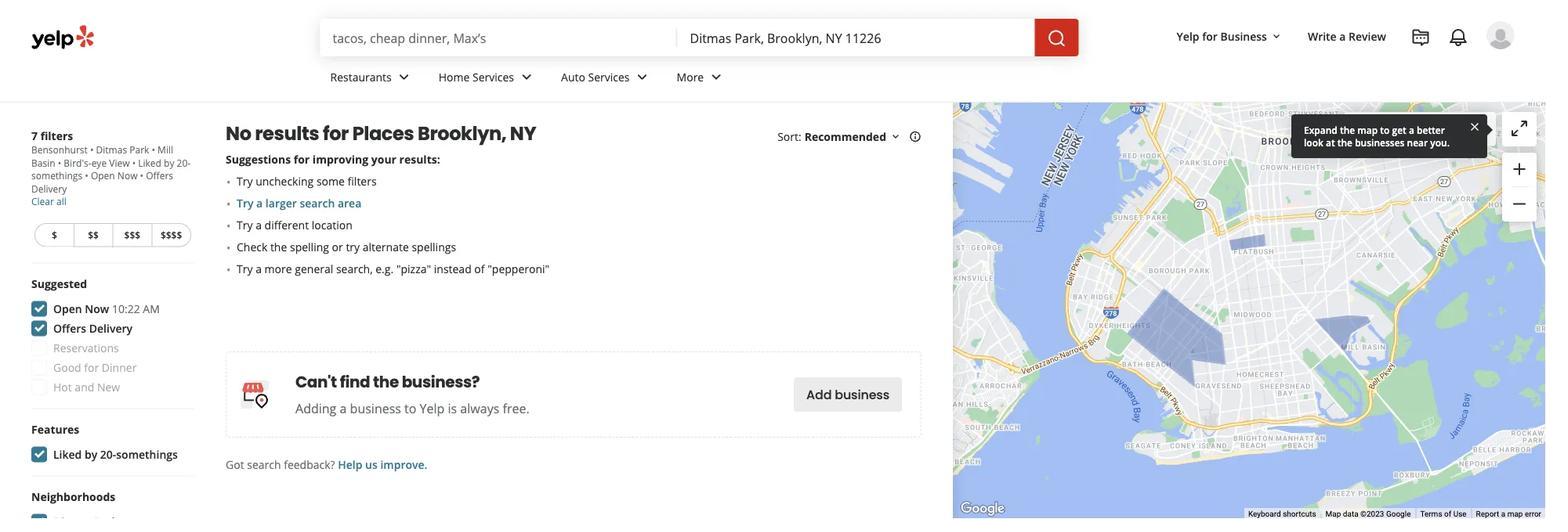 Task type: locate. For each thing, give the bounding box(es) containing it.
1 vertical spatial filters
[[348, 174, 377, 189]]

somethings up all
[[31, 169, 82, 182]]

view
[[109, 156, 130, 169]]

to left get
[[1381, 123, 1390, 136]]

business down find
[[350, 401, 401, 417]]

auto services
[[561, 69, 630, 84]]

yelp left 'business'
[[1177, 29, 1200, 43]]

mill basin
[[31, 143, 173, 169]]

1 horizontal spatial 24 chevron down v2 image
[[707, 68, 726, 87]]

eye
[[91, 156, 107, 169]]

to
[[1381, 123, 1390, 136], [405, 401, 417, 417]]

map
[[1326, 510, 1342, 519]]

0 vertical spatial open
[[91, 169, 115, 182]]

yelp inside can't find the business? adding a business to yelp is always free.
[[420, 401, 445, 417]]

$ button
[[34, 223, 73, 247]]

for left 'business'
[[1203, 29, 1218, 43]]

1 vertical spatial to
[[405, 401, 417, 417]]

business
[[1221, 29, 1268, 43]]

for inside group
[[84, 361, 99, 375]]

for up the hot and new
[[84, 361, 99, 375]]

write a review
[[1308, 29, 1387, 43]]

1 24 chevron down v2 image from the left
[[517, 68, 536, 87]]

services right auto
[[588, 69, 630, 84]]

search
[[300, 196, 335, 210], [247, 457, 281, 472]]

1 vertical spatial offers delivery
[[53, 321, 132, 336]]

report a map error link
[[1477, 510, 1542, 519]]

offers up reservations
[[53, 321, 86, 336]]

1 horizontal spatial search
[[300, 196, 335, 210]]

24 chevron down v2 image left auto
[[517, 68, 536, 87]]

offers down mill
[[146, 169, 173, 182]]

a right adding
[[340, 401, 347, 417]]

0 vertical spatial search
[[300, 196, 335, 210]]

1 horizontal spatial business
[[835, 386, 890, 404]]

24 chevron down v2 image right auto services
[[633, 68, 652, 87]]

24 chevron down v2 image for restaurants
[[395, 68, 414, 87]]

$$ button
[[73, 223, 112, 247]]

larger
[[266, 196, 297, 210]]

by inside liked by 20- somethings
[[164, 156, 174, 169]]

business categories element
[[318, 56, 1515, 102]]

20- for liked by 20-somethings
[[100, 448, 116, 463]]

somethings inside group
[[116, 448, 178, 463]]

0 vertical spatial to
[[1381, 123, 1390, 136]]

0 vertical spatial 16 chevron down v2 image
[[1271, 30, 1283, 43]]

yelp
[[1177, 29, 1200, 43], [420, 401, 445, 417]]

None search field
[[320, 19, 1082, 56]]

and
[[75, 380, 94, 395]]

0 horizontal spatial 16 chevron down v2 image
[[890, 130, 902, 143]]

0 horizontal spatial 24 chevron down v2 image
[[517, 68, 536, 87]]

somethings inside liked by 20- somethings
[[31, 169, 82, 182]]

offers delivery
[[31, 169, 173, 195], [53, 321, 132, 336]]

of right "instead"
[[475, 261, 485, 276]]

a up check
[[256, 218, 262, 232]]

a right report
[[1502, 510, 1506, 519]]

to inside the expand the map to get a better look at the businesses near you.
[[1381, 123, 1390, 136]]

1 horizontal spatial delivery
[[89, 321, 132, 336]]

0 vertical spatial offers
[[146, 169, 173, 182]]

1 vertical spatial open
[[53, 302, 82, 317]]

24 chevron down v2 image inside more "link"
[[707, 68, 726, 87]]

0 vertical spatial of
[[475, 261, 485, 276]]

help us improve. button
[[338, 457, 428, 472]]

by inside group
[[85, 448, 97, 463]]

somethings up neighborhoods group
[[116, 448, 178, 463]]

delivery
[[31, 182, 67, 195], [89, 321, 132, 336]]

try up check
[[237, 218, 253, 232]]

24 chevron down v2 image inside 'auto services' link
[[633, 68, 652, 87]]

24 chevron down v2 image right more
[[707, 68, 726, 87]]

1 horizontal spatial by
[[164, 156, 174, 169]]

now left 10:22
[[85, 302, 109, 317]]

0 horizontal spatial 20-
[[100, 448, 116, 463]]

24 chevron down v2 image for home services
[[517, 68, 536, 87]]

projects image
[[1412, 28, 1431, 47]]

1 vertical spatial 20-
[[100, 448, 116, 463]]

for up improving
[[323, 121, 349, 147]]

search down some
[[300, 196, 335, 210]]

write a review link
[[1302, 22, 1393, 50]]

liked inside group
[[53, 448, 82, 463]]

1 24 chevron down v2 image from the left
[[395, 68, 414, 87]]

of left use
[[1445, 510, 1452, 519]]

0 horizontal spatial delivery
[[31, 182, 67, 195]]

0 horizontal spatial search
[[247, 457, 281, 472]]

24 chevron down v2 image inside home services link
[[517, 68, 536, 87]]

0 vertical spatial now
[[117, 169, 138, 182]]

by for liked by 20- somethings
[[164, 156, 174, 169]]

liked inside liked by 20- somethings
[[138, 156, 161, 169]]

delivery down basin
[[31, 182, 67, 195]]

expand the map to get a better look at the businesses near you. tooltip
[[1292, 114, 1488, 158]]

spellings
[[412, 239, 456, 254]]

24 chevron down v2 image inside restaurants link
[[395, 68, 414, 87]]

1 services from the left
[[473, 69, 514, 84]]

am
[[143, 302, 160, 317]]

map for moves
[[1427, 122, 1450, 137]]

check
[[237, 239, 268, 254]]

0 horizontal spatial offers
[[53, 321, 86, 336]]

$$$$
[[161, 229, 182, 242]]

1 horizontal spatial services
[[588, 69, 630, 84]]

businesses
[[1355, 136, 1405, 149]]

1 vertical spatial liked
[[53, 448, 82, 463]]

now
[[117, 169, 138, 182], [85, 302, 109, 317]]

0 vertical spatial group
[[1503, 153, 1537, 222]]

0 horizontal spatial services
[[473, 69, 514, 84]]

group containing suggested
[[27, 276, 194, 400]]

filters up area
[[348, 174, 377, 189]]

map inside the expand the map to get a better look at the businesses near you.
[[1358, 123, 1378, 136]]

0 vertical spatial yelp
[[1177, 29, 1200, 43]]

keyboard
[[1249, 510, 1281, 519]]

1 horizontal spatial yelp
[[1177, 29, 1200, 43]]

auto services link
[[549, 56, 664, 102]]

instead
[[434, 261, 472, 276]]

add
[[807, 386, 832, 404]]

for inside suggestions for improving your results: try unchecking some filters try a larger search area try a different location check the spelling or try alternate spellings try a more general search, e.g. "pizza" instead of "pepperoni"
[[294, 152, 310, 167]]

1 horizontal spatial 16 chevron down v2 image
[[1271, 30, 1283, 43]]

a left more
[[256, 261, 262, 276]]

google
[[1387, 510, 1411, 519]]

for inside 'yelp for business' button
[[1203, 29, 1218, 43]]

restaurants
[[330, 69, 392, 84]]

search right got
[[247, 457, 281, 472]]

16 chevron down v2 image inside 'yelp for business' button
[[1271, 30, 1283, 43]]

review
[[1349, 29, 1387, 43]]

liked
[[138, 156, 161, 169], [53, 448, 82, 463]]

0 horizontal spatial map
[[1358, 123, 1378, 136]]

business
[[835, 386, 890, 404], [350, 401, 401, 417]]

1 horizontal spatial map
[[1427, 122, 1450, 137]]

can't
[[296, 372, 337, 394]]

got search feedback? help us improve.
[[226, 457, 428, 472]]

0 vertical spatial 20-
[[177, 156, 191, 169]]

somethings for liked by 20- somethings
[[31, 169, 82, 182]]

terms of use
[[1421, 510, 1467, 519]]

results
[[255, 121, 319, 147]]

filters inside suggestions for improving your results: try unchecking some filters try a larger search area try a different location check the spelling or try alternate spellings try a more general search, e.g. "pizza" instead of "pepperoni"
[[348, 174, 377, 189]]

0 vertical spatial liked
[[138, 156, 161, 169]]

suggested
[[31, 277, 87, 292]]

yelp left is
[[420, 401, 445, 417]]

results:
[[399, 152, 440, 167]]

20- inside group
[[100, 448, 116, 463]]

0 horizontal spatial liked
[[53, 448, 82, 463]]

filters
[[40, 128, 73, 143], [348, 174, 377, 189]]

location
[[312, 218, 353, 232]]

user actions element
[[1165, 20, 1537, 116]]

0 horizontal spatial by
[[85, 448, 97, 463]]

open inside group
[[53, 302, 82, 317]]

to down business?
[[405, 401, 417, 417]]

1 vertical spatial yelp
[[420, 401, 445, 417]]

1 vertical spatial offers
[[53, 321, 86, 336]]

0 horizontal spatial yelp
[[420, 401, 445, 417]]

map for error
[[1508, 510, 1523, 519]]

us
[[365, 457, 378, 472]]

20- inside liked by 20- somethings
[[177, 156, 191, 169]]

• open now •
[[82, 169, 146, 182]]

map for to
[[1358, 123, 1378, 136]]

offers
[[146, 169, 173, 182], [53, 321, 86, 336]]

by up neighborhoods
[[85, 448, 97, 463]]

try down check
[[237, 261, 253, 276]]

0 horizontal spatial now
[[85, 302, 109, 317]]

all
[[56, 195, 66, 208]]

group
[[1503, 153, 1537, 222], [27, 276, 194, 400], [27, 422, 194, 468]]

0 vertical spatial filters
[[40, 128, 73, 143]]

1 horizontal spatial 20-
[[177, 156, 191, 169]]

16 chevron down v2 image
[[1271, 30, 1283, 43], [890, 130, 902, 143]]

1 horizontal spatial 24 chevron down v2 image
[[633, 68, 652, 87]]

add business
[[807, 386, 890, 404]]

improving
[[313, 152, 369, 167]]

bensonhurst
[[31, 143, 88, 156]]

1 horizontal spatial of
[[1445, 510, 1452, 519]]

1 vertical spatial group
[[27, 276, 194, 400]]

20- up neighborhoods group
[[100, 448, 116, 463]]

map left error
[[1508, 510, 1523, 519]]

better
[[1417, 123, 1445, 136]]

got
[[226, 457, 244, 472]]

liked down "features"
[[53, 448, 82, 463]]

1 vertical spatial by
[[85, 448, 97, 463]]

business right add
[[835, 386, 890, 404]]

expand the map to get a better look at the businesses near you.
[[1304, 123, 1450, 149]]

suggestions for improving your results: try unchecking some filters try a larger search area try a different location check the spelling or try alternate spellings try a more general search, e.g. "pizza" instead of "pepperoni"
[[226, 152, 550, 276]]

of inside suggestions for improving your results: try unchecking some filters try a larger search area try a different location check the spelling or try alternate spellings try a more general search, e.g. "pizza" instead of "pepperoni"
[[475, 261, 485, 276]]

try down suggestions
[[237, 174, 253, 189]]

services right the home
[[473, 69, 514, 84]]

1 vertical spatial now
[[85, 302, 109, 317]]

a right get
[[1409, 123, 1415, 136]]

for up the unchecking
[[294, 152, 310, 167]]

"pizza"
[[397, 261, 431, 276]]

try a larger search area link
[[237, 196, 362, 210]]

delivery down open now 10:22 am at the bottom
[[89, 321, 132, 336]]

0 horizontal spatial of
[[475, 261, 485, 276]]

filters up bensonhurst
[[40, 128, 73, 143]]

now down the park
[[117, 169, 138, 182]]

0 horizontal spatial 24 chevron down v2 image
[[395, 68, 414, 87]]

2 24 chevron down v2 image from the left
[[633, 68, 652, 87]]

None field
[[333, 29, 665, 46], [690, 29, 1023, 46], [333, 29, 665, 46], [690, 29, 1023, 46]]

liked right view
[[138, 156, 161, 169]]

the inside can't find the business? adding a business to yelp is always free.
[[373, 372, 399, 394]]

24 chevron down v2 image right restaurants
[[395, 68, 414, 87]]

1 horizontal spatial now
[[117, 169, 138, 182]]

2 24 chevron down v2 image from the left
[[707, 68, 726, 87]]

map right as
[[1427, 122, 1450, 137]]

of
[[475, 261, 485, 276], [1445, 510, 1452, 519]]

0 vertical spatial delivery
[[31, 182, 67, 195]]

16 chevron down v2 image right 'business'
[[1271, 30, 1283, 43]]

2 horizontal spatial map
[[1508, 510, 1523, 519]]

feedback?
[[284, 457, 335, 472]]

1 horizontal spatial to
[[1381, 123, 1390, 136]]

map left get
[[1358, 123, 1378, 136]]

open now 10:22 am
[[53, 302, 160, 317]]

add business link
[[794, 378, 902, 412]]

by
[[164, 156, 174, 169], [85, 448, 97, 463]]

services for home services
[[473, 69, 514, 84]]

data
[[1343, 510, 1359, 519]]

20- right mill
[[177, 156, 191, 169]]

try
[[237, 174, 253, 189], [237, 196, 254, 210], [237, 218, 253, 232], [237, 261, 253, 276]]

2 vertical spatial group
[[27, 422, 194, 468]]

0 horizontal spatial somethings
[[31, 169, 82, 182]]

24 chevron down v2 image for auto services
[[633, 68, 652, 87]]

0 vertical spatial offers delivery
[[31, 169, 173, 195]]

0 vertical spatial somethings
[[31, 169, 82, 182]]

1 horizontal spatial somethings
[[116, 448, 178, 463]]

0 horizontal spatial open
[[53, 302, 82, 317]]

1 horizontal spatial liked
[[138, 156, 161, 169]]

1 vertical spatial somethings
[[116, 448, 178, 463]]

2 services from the left
[[588, 69, 630, 84]]

0 vertical spatial by
[[164, 156, 174, 169]]

20-
[[177, 156, 191, 169], [100, 448, 116, 463]]

0 horizontal spatial business
[[350, 401, 401, 417]]

liked for liked by 20-somethings
[[53, 448, 82, 463]]

1 horizontal spatial filters
[[348, 174, 377, 189]]

24 chevron down v2 image
[[517, 68, 536, 87], [633, 68, 652, 87]]

24 chevron down v2 image
[[395, 68, 414, 87], [707, 68, 726, 87]]

shortcuts
[[1283, 510, 1317, 519]]

16 chevron down v2 image left the 16 info v2 icon
[[890, 130, 902, 143]]

by right the park
[[164, 156, 174, 169]]

hot and new
[[53, 380, 120, 395]]

$
[[52, 229, 57, 242]]

0 horizontal spatial to
[[405, 401, 417, 417]]

search inside suggestions for improving your results: try unchecking some filters try a larger search area try a different location check the spelling or try alternate spellings try a more general search, e.g. "pizza" instead of "pepperoni"
[[300, 196, 335, 210]]

1 vertical spatial delivery
[[89, 321, 132, 336]]

try left the larger
[[237, 196, 254, 210]]



Task type: vqa. For each thing, say whether or not it's contained in the screenshot.
the rightmost FILTERS
yes



Task type: describe. For each thing, give the bounding box(es) containing it.
delivery inside group
[[89, 321, 132, 336]]

business inside can't find the business? adding a business to yelp is always free.
[[350, 401, 401, 417]]

1 vertical spatial of
[[1445, 510, 1452, 519]]

1 vertical spatial search
[[247, 457, 281, 472]]

group containing features
[[27, 422, 194, 468]]

terms
[[1421, 510, 1443, 519]]

"pepperoni"
[[488, 261, 550, 276]]

mateo r. image
[[1487, 21, 1515, 49]]

$$
[[88, 229, 99, 242]]

$$$ button
[[112, 223, 151, 247]]

10:22
[[112, 302, 140, 317]]

ditmas
[[96, 143, 127, 156]]

reservations
[[53, 341, 119, 356]]

business inside add business 'link'
[[835, 386, 890, 404]]

1 try from the top
[[237, 174, 253, 189]]

business?
[[402, 372, 480, 394]]

for for business
[[1203, 29, 1218, 43]]

brooklyn,
[[418, 121, 507, 147]]

as
[[1413, 122, 1425, 137]]

neighborhoods group
[[27, 490, 194, 520]]

liked for liked by 20- somethings
[[138, 156, 161, 169]]

for for improving
[[294, 152, 310, 167]]

try
[[346, 239, 360, 254]]

unchecking
[[256, 174, 314, 189]]

2 try from the top
[[237, 196, 254, 210]]

or
[[332, 239, 343, 254]]

liked by 20-somethings
[[53, 448, 178, 463]]

©2023
[[1361, 510, 1385, 519]]

services for auto services
[[588, 69, 630, 84]]

clear all link
[[31, 195, 66, 208]]

for for dinner
[[84, 361, 99, 375]]

1 vertical spatial 16 chevron down v2 image
[[890, 130, 902, 143]]

more
[[265, 261, 292, 276]]

a inside can't find the business? adding a business to yelp is always free.
[[340, 401, 347, 417]]

terms of use link
[[1421, 510, 1467, 519]]

ny
[[510, 121, 536, 147]]

offers inside group
[[53, 321, 86, 336]]

notifications image
[[1449, 28, 1468, 47]]

1 horizontal spatial offers
[[146, 169, 173, 182]]

alternate
[[363, 239, 409, 254]]

no results for places brooklyn, ny
[[226, 121, 536, 147]]

moves
[[1453, 122, 1487, 137]]

new
[[97, 380, 120, 395]]

$$$
[[124, 229, 140, 242]]

home services
[[439, 69, 514, 84]]

get
[[1393, 123, 1407, 136]]

map data ©2023 google
[[1326, 510, 1411, 519]]

0 horizontal spatial filters
[[40, 128, 73, 143]]

no
[[226, 121, 251, 147]]

report a map error
[[1477, 510, 1542, 519]]

improve.
[[381, 457, 428, 472]]

clear
[[31, 195, 54, 208]]

hot
[[53, 380, 72, 395]]

places
[[352, 121, 414, 147]]

google image
[[957, 499, 1009, 520]]

somethings for liked by 20-somethings
[[116, 448, 178, 463]]

sort:
[[778, 129, 802, 144]]

4 try from the top
[[237, 261, 253, 276]]

dinner
[[102, 361, 137, 375]]

expand map image
[[1511, 119, 1529, 138]]

report
[[1477, 510, 1500, 519]]

clear all
[[31, 195, 66, 208]]

find
[[340, 372, 370, 394]]

offers delivery inside group
[[53, 321, 132, 336]]

is
[[448, 401, 457, 417]]

bensonhurst • ditmas park •
[[31, 143, 158, 156]]

yelp for business
[[1177, 29, 1268, 43]]

home services link
[[426, 56, 549, 102]]

you.
[[1431, 136, 1450, 149]]

auto
[[561, 69, 585, 84]]

some
[[317, 174, 345, 189]]

search image
[[1048, 29, 1066, 48]]

$$$$ button
[[151, 223, 191, 247]]

24 chevron down v2 image for more
[[707, 68, 726, 87]]

the inside suggestions for improving your results: try unchecking some filters try a larger search area try a different location check the spelling or try alternate spellings try a more general search, e.g. "pizza" instead of "pepperoni"
[[270, 239, 287, 254]]

different
[[265, 218, 309, 232]]

use
[[1454, 510, 1467, 519]]

now inside group
[[85, 302, 109, 317]]

map region
[[952, 34, 1547, 520]]

zoom in image
[[1511, 160, 1529, 179]]

area
[[338, 196, 362, 210]]

zoom out image
[[1511, 195, 1529, 214]]

good for dinner
[[53, 361, 137, 375]]

7 filters
[[31, 128, 73, 143]]

a inside the expand the map to get a better look at the businesses near you.
[[1409, 123, 1415, 136]]

free.
[[503, 401, 530, 417]]

1 horizontal spatial open
[[91, 169, 115, 182]]

features
[[31, 423, 79, 437]]

look
[[1304, 136, 1324, 149]]

a left the larger
[[256, 196, 263, 210]]

to inside can't find the business? adding a business to yelp is always free.
[[405, 401, 417, 417]]

3 try from the top
[[237, 218, 253, 232]]

your
[[371, 152, 397, 167]]

close image
[[1469, 120, 1482, 133]]

can't find the business? adding a business to yelp is always free.
[[296, 372, 530, 417]]

home
[[439, 69, 470, 84]]

bird's-
[[64, 156, 91, 169]]

e.g.
[[376, 261, 394, 276]]

neighborhoods
[[31, 490, 115, 505]]

16 info v2 image
[[909, 130, 922, 143]]

keyboard shortcuts button
[[1249, 509, 1317, 520]]

help
[[338, 457, 362, 472]]

yelp inside button
[[1177, 29, 1200, 43]]

at
[[1326, 136, 1335, 149]]

20- for liked by 20- somethings
[[177, 156, 191, 169]]

by for liked by 20-somethings
[[85, 448, 97, 463]]

a right write
[[1340, 29, 1346, 43]]

basin
[[31, 156, 55, 169]]

good
[[53, 361, 81, 375]]

mill
[[158, 143, 173, 156]]

suggestions
[[226, 152, 291, 167]]

spelling
[[290, 239, 329, 254]]

search
[[1376, 122, 1410, 137]]

search as map moves
[[1376, 122, 1487, 137]]



